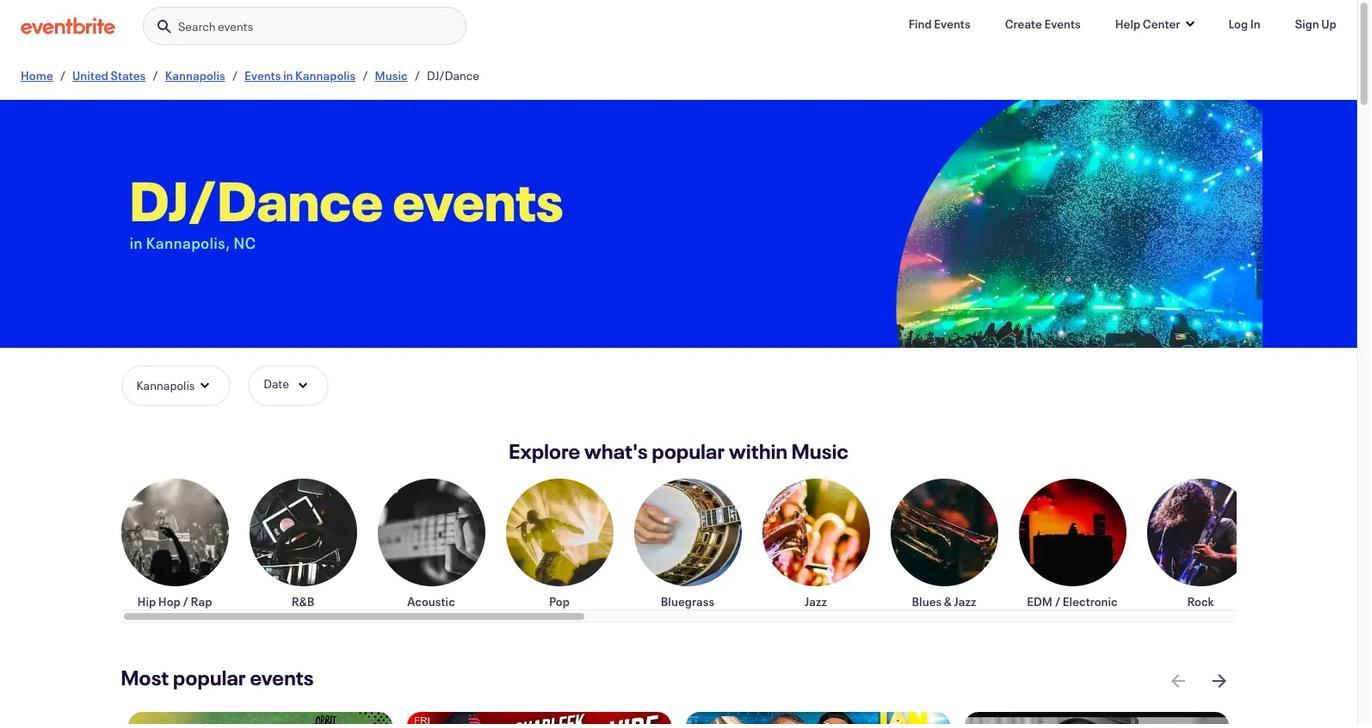 Task type: vqa. For each thing, say whether or not it's contained in the screenshot.
Contact Sales
no



Task type: locate. For each thing, give the bounding box(es) containing it.
in left kannapolis,
[[130, 232, 143, 253]]

0 vertical spatial events
[[218, 18, 253, 34]]

1 horizontal spatial music
[[792, 437, 849, 465]]

hip hop / rap link
[[121, 479, 229, 610]]

music
[[375, 67, 408, 84], [792, 437, 849, 465]]

dj/dance events in kannapolis, nc
[[130, 164, 564, 253]]

/ left rap
[[183, 593, 189, 610]]

popular left within
[[652, 437, 725, 465]]

1 horizontal spatial jazz
[[954, 593, 977, 610]]

log in
[[1229, 15, 1261, 32]]

0 horizontal spatial music
[[375, 67, 408, 84]]

what's
[[585, 437, 648, 465]]

in
[[283, 67, 293, 84], [130, 232, 143, 253]]

1 horizontal spatial events
[[934, 15, 971, 32]]

in
[[1251, 15, 1261, 32]]

0 vertical spatial dj/dance
[[427, 67, 479, 84]]

help center
[[1116, 15, 1181, 32]]

1 vertical spatial events
[[393, 164, 564, 236]]

0 horizontal spatial events
[[245, 67, 281, 84]]

events inside search events button
[[218, 18, 253, 34]]

events for dj/dance
[[393, 164, 564, 236]]

eventbrite image
[[21, 17, 115, 34]]

[object object] image
[[891, 100, 1263, 397]]

rock link
[[1147, 479, 1255, 610]]

home / united states / kannapolis / events in kannapolis / music / dj/dance
[[21, 67, 479, 84]]

0 horizontal spatial dj/dance
[[130, 164, 383, 236]]

united
[[72, 67, 108, 84]]

0 vertical spatial popular
[[652, 437, 725, 465]]

arrow right chunky_svg image
[[1209, 671, 1230, 691]]

0 horizontal spatial popular
[[173, 664, 246, 691]]

2 horizontal spatial events
[[1045, 15, 1081, 32]]

kannapolis button
[[121, 365, 231, 406]]

in inside dj/dance events in kannapolis, nc
[[130, 232, 143, 253]]

dj/dance
[[427, 67, 479, 84], [130, 164, 383, 236]]

hip hop / rap
[[137, 593, 212, 610]]

kannapolis
[[165, 67, 225, 84], [295, 67, 356, 84], [136, 377, 195, 393]]

1 vertical spatial music
[[792, 437, 849, 465]]

1 vertical spatial in
[[130, 232, 143, 253]]

&
[[944, 593, 952, 610]]

events down search events button
[[245, 67, 281, 84]]

united states link
[[72, 67, 146, 84]]

hop
[[158, 593, 181, 610]]

up
[[1322, 15, 1337, 32]]

events right create
[[1045, 15, 1081, 32]]

dj/dance inside dj/dance events in kannapolis, nc
[[130, 164, 383, 236]]

explore what's popular within music
[[509, 437, 849, 465]]

date button
[[248, 365, 329, 406]]

events right "find"
[[934, 15, 971, 32]]

nc
[[233, 232, 256, 253]]

popular
[[652, 437, 725, 465], [173, 664, 246, 691]]

events
[[934, 15, 971, 32], [1045, 15, 1081, 32], [245, 67, 281, 84]]

date
[[264, 375, 289, 392]]

0 horizontal spatial in
[[130, 232, 143, 253]]

find events
[[909, 15, 971, 32]]

1 vertical spatial dj/dance
[[130, 164, 383, 236]]

blues & jazz
[[912, 593, 977, 610]]

create
[[1005, 15, 1043, 32]]

edm / electronic
[[1027, 593, 1118, 610]]

1 jazz from the left
[[805, 593, 827, 610]]

1 horizontal spatial in
[[283, 67, 293, 84]]

0 vertical spatial in
[[283, 67, 293, 84]]

events
[[218, 18, 253, 34], [393, 164, 564, 236], [250, 664, 314, 691]]

popular right the most at the bottom
[[173, 664, 246, 691]]

0 vertical spatial music
[[375, 67, 408, 84]]

explore
[[509, 437, 581, 465]]

sign
[[1296, 15, 1320, 32]]

events inside dj/dance events in kannapolis, nc
[[393, 164, 564, 236]]

blues
[[912, 593, 942, 610]]

/ right home
[[60, 67, 66, 84]]

in down search events button
[[283, 67, 293, 84]]

jazz
[[805, 593, 827, 610], [954, 593, 977, 610]]

/
[[60, 67, 66, 84], [153, 67, 158, 84], [232, 67, 238, 84], [363, 67, 368, 84], [415, 67, 420, 84], [183, 593, 189, 610], [1055, 593, 1061, 610]]

rock
[[1188, 593, 1215, 610]]

arrow left chunky_svg image
[[1168, 671, 1189, 691]]

electronic
[[1063, 593, 1118, 610]]

0 horizontal spatial jazz
[[805, 593, 827, 610]]

sign up link
[[1282, 7, 1351, 41]]

r&b link
[[249, 479, 357, 610]]



Task type: describe. For each thing, give the bounding box(es) containing it.
center
[[1143, 15, 1181, 32]]

edm
[[1027, 593, 1053, 610]]

music link
[[375, 67, 408, 84]]

acoustic link
[[378, 479, 485, 610]]

log
[[1229, 15, 1249, 32]]

/ right kannapolis link
[[232, 67, 238, 84]]

create events link
[[992, 7, 1095, 41]]

sign up
[[1296, 15, 1337, 32]]

events in kannapolis link
[[245, 67, 356, 84]]

1 horizontal spatial dj/dance
[[427, 67, 479, 84]]

find
[[909, 15, 932, 32]]

jazz inside "link"
[[805, 593, 827, 610]]

r&b
[[292, 593, 315, 610]]

help
[[1116, 15, 1141, 32]]

1 horizontal spatial popular
[[652, 437, 725, 465]]

most popular events
[[121, 664, 314, 691]]

/ left music link
[[363, 67, 368, 84]]

acoustic
[[407, 593, 455, 610]]

1 vertical spatial popular
[[173, 664, 246, 691]]

/ right edm
[[1055, 593, 1061, 610]]

home
[[21, 67, 53, 84]]

search
[[178, 18, 216, 34]]

/ right states
[[153, 67, 158, 84]]

bluegrass
[[661, 593, 715, 610]]

events for create events
[[1045, 15, 1081, 32]]

kannapolis inside button
[[136, 377, 195, 393]]

most
[[121, 664, 169, 691]]

pop
[[549, 593, 570, 610]]

find events link
[[895, 7, 985, 41]]

/ right music link
[[415, 67, 420, 84]]

log in link
[[1215, 7, 1275, 41]]

search events
[[178, 18, 253, 34]]

blues & jazz link
[[891, 479, 998, 610]]

states
[[111, 67, 146, 84]]

2 vertical spatial events
[[250, 664, 314, 691]]

events for search
[[218, 18, 253, 34]]

rap
[[191, 593, 212, 610]]

within
[[729, 437, 788, 465]]

kannapolis link
[[165, 67, 225, 84]]

2 jazz from the left
[[954, 593, 977, 610]]

events for find events
[[934, 15, 971, 32]]

jazz link
[[762, 479, 870, 610]]

create events
[[1005, 15, 1081, 32]]

home link
[[21, 67, 53, 84]]

search events button
[[143, 7, 467, 46]]

hip
[[137, 593, 156, 610]]

kannapolis,
[[146, 232, 230, 253]]

pop link
[[506, 479, 613, 610]]

bluegrass link
[[634, 479, 742, 610]]

edm / electronic link
[[1019, 479, 1127, 610]]



